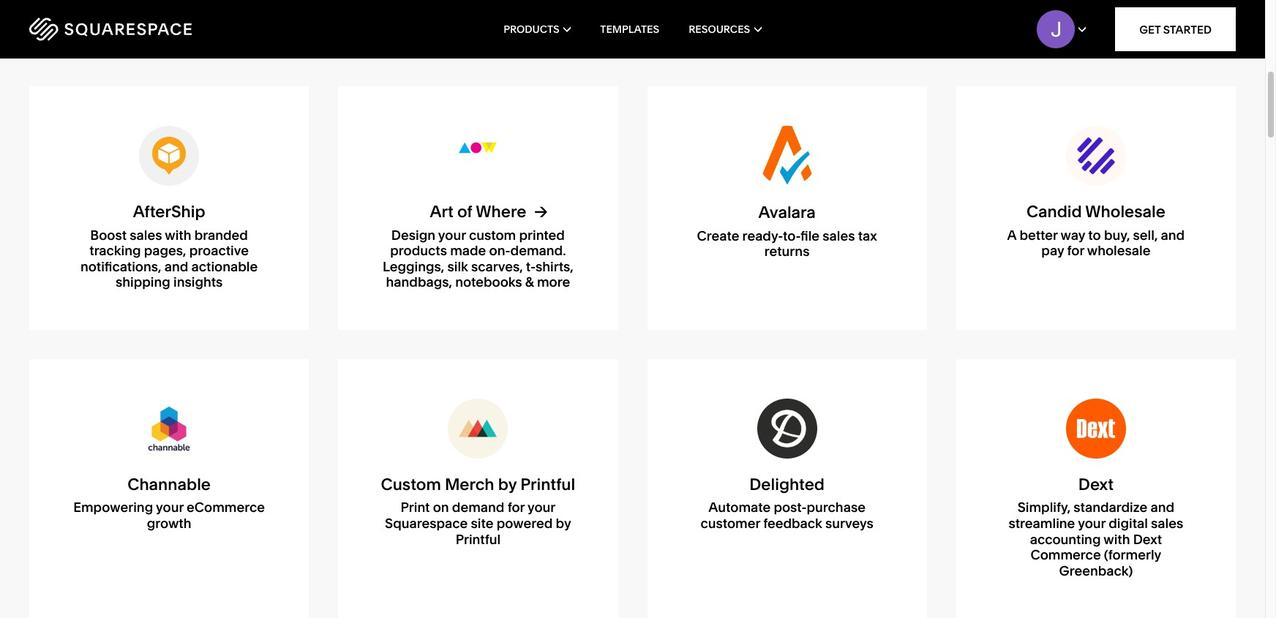 Task type: locate. For each thing, give the bounding box(es) containing it.
0 vertical spatial with
[[165, 227, 191, 243]]

and right digital
[[1151, 499, 1175, 516]]

accounting
[[1030, 531, 1101, 548]]

logo image for channable
[[139, 399, 199, 459]]

get
[[1140, 22, 1161, 36]]

1 horizontal spatial dext
[[1133, 531, 1162, 548]]

dext up 'standardize'
[[1079, 475, 1114, 495]]

printful up powered
[[520, 475, 575, 495]]

sales inside avalara create ready-to-file sales tax returns
[[823, 227, 855, 244]]

for
[[1067, 242, 1085, 259], [508, 499, 525, 516]]

1 horizontal spatial for
[[1067, 242, 1085, 259]]

with down aftership
[[165, 227, 191, 243]]

all
[[1003, 24, 1023, 43]]

0 vertical spatial dext
[[1079, 475, 1114, 495]]

dext down 'standardize'
[[1133, 531, 1162, 548]]

0 vertical spatial and
[[1161, 227, 1185, 243]]

demand
[[452, 499, 505, 516]]

0 horizontal spatial for
[[508, 499, 525, 516]]

boost
[[90, 227, 127, 243]]

tracking
[[89, 242, 141, 259]]

1 vertical spatial by
[[556, 515, 571, 532]]

way
[[1061, 227, 1085, 243]]

ecommerce
[[187, 499, 265, 516]]

logo image
[[448, 122, 508, 182], [139, 126, 199, 186], [757, 126, 817, 187], [1066, 126, 1126, 186], [139, 399, 199, 459], [448, 399, 508, 459], [757, 399, 817, 459], [1066, 399, 1126, 459]]

with inside the "dext simplify, standardize and streamline your digital sales accounting with dext commerce (formerly greenback)"
[[1104, 531, 1130, 548]]

your
[[438, 227, 466, 243], [156, 499, 184, 516], [528, 499, 556, 516], [1078, 515, 1106, 532]]

1 vertical spatial with
[[1104, 531, 1130, 548]]

your left digital
[[1078, 515, 1106, 532]]

silk
[[448, 258, 468, 275]]

sales
[[130, 227, 162, 243], [823, 227, 855, 244], [1151, 515, 1184, 532]]

growth
[[147, 515, 191, 532]]

1 horizontal spatial with
[[1104, 531, 1130, 548]]

printed
[[519, 227, 565, 243]]

printful
[[520, 475, 575, 495], [456, 531, 501, 548]]

aftership
[[133, 202, 205, 222]]

1 vertical spatial dext
[[1133, 531, 1162, 548]]

find extensions:
[[647, 24, 772, 43]]

aftership boost sales with branded tracking pages, proactive notifications, and actionable shipping insights
[[81, 202, 258, 291]]

custom
[[469, 227, 516, 243]]

shirts,
[[536, 258, 574, 275]]

on-
[[489, 242, 511, 259]]

logo image for custom merch by printful
[[448, 399, 508, 459]]

dext
[[1079, 475, 1114, 495], [1133, 531, 1162, 548]]

printful down demand
[[456, 531, 501, 548]]

2 vertical spatial and
[[1151, 499, 1175, 516]]

your down the art
[[438, 227, 466, 243]]

sales right digital
[[1151, 515, 1184, 532]]

your inside channable empowering your ecommerce growth
[[156, 499, 184, 516]]

0 horizontal spatial with
[[165, 227, 191, 243]]

sales inside aftership boost sales with branded tracking pages, proactive notifications, and actionable shipping insights
[[130, 227, 162, 243]]

find
[[647, 24, 681, 43]]

2 horizontal spatial sales
[[1151, 515, 1184, 532]]

and
[[1161, 227, 1185, 243], [164, 258, 188, 275], [1151, 499, 1175, 516]]

resources
[[689, 23, 750, 36]]

and right sell,
[[1161, 227, 1185, 243]]

1 vertical spatial printful
[[456, 531, 501, 548]]

shipping
[[116, 274, 170, 291]]

to
[[1088, 227, 1101, 243]]

feedback
[[763, 515, 822, 532]]

scarves,
[[471, 258, 523, 275]]

custom merch by printful print on demand for your squarespace site powered by printful
[[381, 475, 575, 548]]

candid
[[1027, 202, 1082, 222]]

for right "site"
[[508, 499, 525, 516]]

with down 'standardize'
[[1104, 531, 1130, 548]]

started
[[1164, 22, 1212, 36]]

by right powered
[[556, 515, 571, 532]]

logo image for aftership
[[139, 126, 199, 186]]

with
[[165, 227, 191, 243], [1104, 531, 1130, 548]]

for right the pay
[[1067, 242, 1085, 259]]

post-
[[774, 499, 807, 516]]

by up demand
[[498, 475, 517, 495]]

your right "site"
[[528, 499, 556, 516]]

logo image for delighted
[[757, 399, 817, 459]]

branded
[[194, 227, 248, 243]]

design your custom printed products made on-demand. leggings, silk scarves, t-shirts, handbags, notebooks & more
[[383, 227, 574, 291]]

→
[[535, 202, 548, 222]]

your down channable
[[156, 499, 184, 516]]

1 vertical spatial for
[[508, 499, 525, 516]]

sales right file
[[823, 227, 855, 244]]

squarespace logo link
[[29, 18, 271, 41]]

channable
[[128, 475, 211, 495]]

by
[[498, 475, 517, 495], [556, 515, 571, 532]]

get started
[[1140, 22, 1212, 36]]

streamline
[[1009, 515, 1075, 532]]

sell,
[[1133, 227, 1158, 243]]

products
[[504, 23, 560, 36]]

a
[[1007, 227, 1017, 243]]

and left proactive
[[164, 258, 188, 275]]

0 horizontal spatial by
[[498, 475, 517, 495]]

1 vertical spatial and
[[164, 258, 188, 275]]

made
[[450, 242, 486, 259]]

art
[[430, 202, 454, 222]]

0 vertical spatial printful
[[520, 475, 575, 495]]

buy,
[[1104, 227, 1130, 243]]

products button
[[504, 0, 571, 59]]

for inside custom merch by printful print on demand for your squarespace site powered by printful
[[508, 499, 525, 516]]

squarespace
[[385, 515, 468, 532]]

1 horizontal spatial sales
[[823, 227, 855, 244]]

0 vertical spatial for
[[1067, 242, 1085, 259]]

file
[[801, 227, 820, 244]]

wholesale
[[1087, 242, 1151, 259]]

0 horizontal spatial dext
[[1079, 475, 1114, 495]]

0 horizontal spatial printful
[[456, 531, 501, 548]]

0 horizontal spatial sales
[[130, 227, 162, 243]]

more
[[537, 274, 570, 291]]

channable empowering your ecommerce growth
[[73, 475, 265, 532]]

sales down aftership
[[130, 227, 162, 243]]

art of where
[[430, 202, 526, 222]]

handbags,
[[386, 274, 452, 291]]



Task type: describe. For each thing, give the bounding box(es) containing it.
1 horizontal spatial printful
[[520, 475, 575, 495]]

logo image for dext
[[1066, 399, 1126, 459]]

dext simplify, standardize and streamline your digital sales accounting with dext commerce (formerly greenback)
[[1009, 475, 1184, 580]]

extensions:
[[684, 24, 772, 43]]

surveys
[[826, 515, 874, 532]]

and inside candid wholesale a better way to buy, sell, and pay for wholesale
[[1161, 227, 1185, 243]]

and inside aftership boost sales with branded tracking pages, proactive notifications, and actionable shipping insights
[[164, 258, 188, 275]]

pages,
[[144, 242, 186, 259]]

powered
[[497, 515, 553, 532]]

actionable
[[191, 258, 258, 275]]

returns
[[765, 243, 810, 260]]

delighted
[[750, 475, 825, 495]]

notifications,
[[81, 258, 161, 275]]

(formerly
[[1104, 547, 1162, 564]]

all categories
[[1003, 24, 1111, 43]]

your inside design your custom printed products made on-demand. leggings, silk scarves, t-shirts, handbags, notebooks & more
[[438, 227, 466, 243]]

&
[[525, 274, 534, 291]]

simplify,
[[1018, 499, 1071, 516]]

products
[[390, 242, 447, 259]]

where
[[476, 202, 526, 222]]

standardize
[[1074, 499, 1148, 516]]

categories
[[1026, 24, 1111, 43]]

leggings,
[[383, 258, 444, 275]]

1 horizontal spatial by
[[556, 515, 571, 532]]

notebooks
[[455, 274, 522, 291]]

insights
[[173, 274, 223, 291]]

0 vertical spatial by
[[498, 475, 517, 495]]

demand.
[[511, 242, 566, 259]]

avalara
[[759, 203, 816, 223]]

logo image for avalara
[[757, 126, 817, 187]]

candid wholesale a better way to buy, sell, and pay for wholesale
[[1007, 202, 1185, 259]]

templates link
[[600, 0, 660, 59]]

avalara create ready-to-file sales tax returns
[[697, 203, 877, 260]]

merch
[[445, 475, 494, 495]]

your inside the "dext simplify, standardize and streamline your digital sales accounting with dext commerce (formerly greenback)"
[[1078, 515, 1106, 532]]

proactive
[[189, 242, 249, 259]]

get started link
[[1115, 7, 1236, 51]]

site
[[471, 515, 494, 532]]

design
[[391, 227, 435, 243]]

digital
[[1109, 515, 1148, 532]]

t-
[[526, 258, 536, 275]]

greenback)
[[1059, 563, 1133, 580]]

resources button
[[689, 0, 762, 59]]

commerce
[[1031, 547, 1101, 564]]

and inside the "dext simplify, standardize and streamline your digital sales accounting with dext commerce (formerly greenback)"
[[1151, 499, 1175, 516]]

pay
[[1042, 242, 1064, 259]]

logo image for candid wholesale
[[1066, 126, 1126, 186]]

all categories button
[[1003, 12, 1236, 57]]

custom
[[381, 475, 441, 495]]

squarespace logo image
[[29, 18, 192, 41]]

with inside aftership boost sales with branded tracking pages, proactive notifications, and actionable shipping insights
[[165, 227, 191, 243]]

purchase
[[807, 499, 866, 516]]

better
[[1020, 227, 1058, 243]]

ready-
[[743, 227, 783, 244]]

templates
[[600, 23, 660, 36]]

your inside custom merch by printful print on demand for your squarespace site powered by printful
[[528, 499, 556, 516]]

wholesale
[[1086, 202, 1166, 222]]

automate
[[709, 499, 771, 516]]

on
[[433, 499, 449, 516]]

empowering
[[73, 499, 153, 516]]

customer
[[701, 515, 760, 532]]

print
[[401, 499, 430, 516]]

logo image for art of where
[[448, 122, 508, 182]]

delighted automate post-purchase customer feedback surveys
[[701, 475, 874, 532]]

to-
[[783, 227, 801, 244]]

for inside candid wholesale a better way to buy, sell, and pay for wholesale
[[1067, 242, 1085, 259]]

sales inside the "dext simplify, standardize and streamline your digital sales accounting with dext commerce (formerly greenback)"
[[1151, 515, 1184, 532]]

create
[[697, 227, 739, 244]]

of
[[457, 202, 473, 222]]

tax
[[858, 227, 877, 244]]



Task type: vqa. For each thing, say whether or not it's contained in the screenshot.
the In
no



